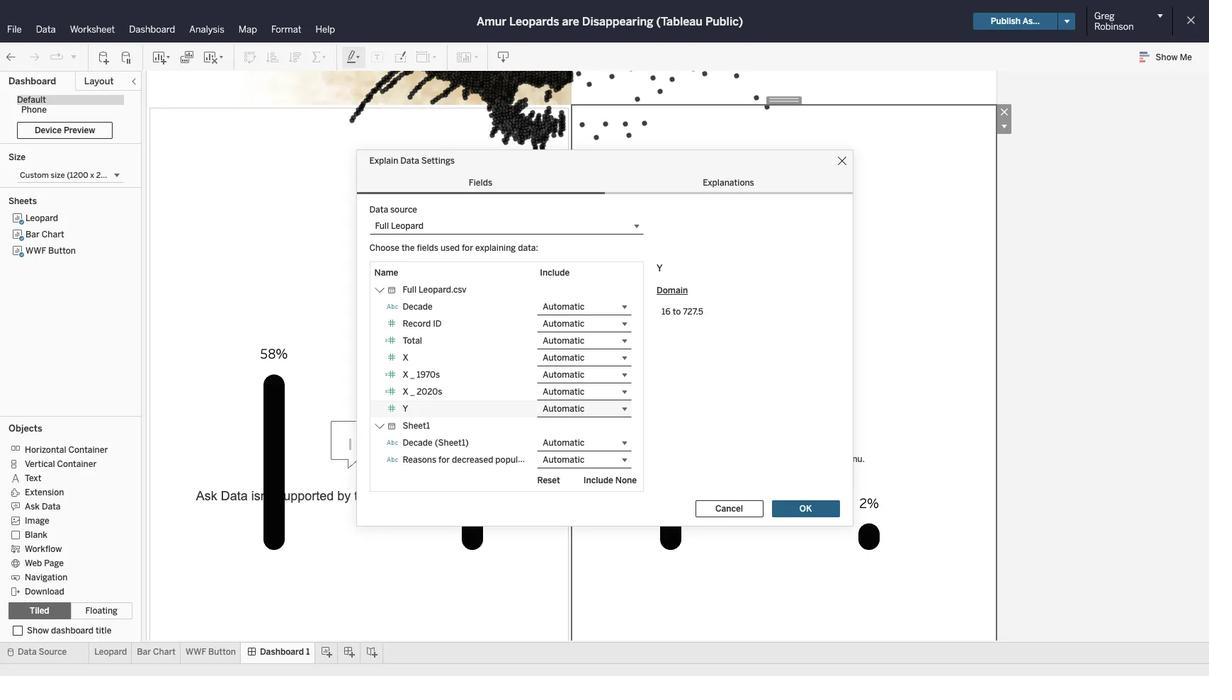 Task type: locate. For each thing, give the bounding box(es) containing it.
dashboard 1
[[260, 647, 310, 657]]

0 vertical spatial y
[[657, 263, 663, 274]]

2 decade from the top
[[403, 438, 433, 448]]

x left the 1970s
[[403, 370, 408, 380]]

0 vertical spatial decade
[[403, 302, 433, 312]]

1 vertical spatial marks. press enter to open the view data window.. use arrow keys to navigate data visualization elements. image
[[175, 274, 969, 551]]

greg robinson
[[1095, 11, 1135, 32]]

page
[[44, 558, 64, 568]]

0 horizontal spatial show
[[27, 626, 49, 636]]

1 vertical spatial show
[[27, 626, 49, 636]]

0 vertical spatial marks. press enter to open the view data window.. use arrow keys to navigate data visualization elements. image
[[210, 0, 933, 178]]

1 horizontal spatial bar
[[137, 647, 151, 657]]

0 vertical spatial container
[[68, 445, 108, 455]]

full
[[403, 285, 417, 295]]

decade up record on the left of the page
[[403, 302, 433, 312]]

(tableau
[[657, 15, 703, 28]]

fields
[[417, 243, 439, 253]]

0 horizontal spatial bar
[[26, 230, 40, 240]]

bar chart
[[26, 230, 64, 240], [137, 647, 176, 657]]

x down 'x _ 1970s'
[[403, 387, 408, 397]]

y up domain
[[657, 263, 663, 274]]

new data source image
[[97, 50, 111, 64]]

0 vertical spatial chart
[[42, 230, 64, 240]]

_ for 1970s
[[411, 370, 415, 380]]

0 vertical spatial leopard
[[26, 213, 58, 223]]

worksheet
[[70, 24, 115, 35]]

1 vertical spatial x
[[403, 370, 408, 380]]

x down total
[[403, 353, 409, 363]]

data for data source
[[370, 205, 388, 215]]

leopards
[[510, 15, 560, 28]]

include none button
[[577, 472, 644, 489]]

ok button
[[772, 500, 840, 517]]

the
[[402, 243, 415, 253]]

0 horizontal spatial include
[[540, 268, 570, 278]]

for
[[462, 243, 474, 253], [439, 455, 450, 465]]

preview
[[64, 125, 95, 135]]

decreased
[[452, 455, 494, 465]]

include none
[[584, 476, 637, 485]]

show left me
[[1156, 52, 1178, 62]]

disappearing
[[582, 15, 654, 28]]

button
[[48, 246, 76, 256], [208, 647, 236, 657]]

domain
[[657, 285, 688, 295]]

list box containing leopard
[[9, 210, 133, 412]]

remove from dashboard image
[[997, 104, 1012, 119]]

_
[[411, 370, 415, 380], [411, 387, 415, 397]]

0 vertical spatial _
[[411, 370, 415, 380]]

0 vertical spatial wwf
[[26, 246, 46, 256]]

marks. press enter to open the view data window.. use arrow keys to navigate data visualization elements. image
[[210, 0, 933, 178], [175, 274, 969, 551]]

as...
[[1023, 16, 1040, 26]]

2 vertical spatial x
[[403, 387, 408, 397]]

layout
[[84, 76, 114, 86]]

fit image
[[416, 50, 439, 64]]

x for x _ 1970s
[[403, 370, 408, 380]]

1 vertical spatial bar
[[137, 647, 151, 657]]

_ for 2020s
[[411, 387, 415, 397]]

greg
[[1095, 11, 1115, 21]]

16 to 727.5
[[662, 307, 704, 316]]

_ left '2020s'
[[411, 387, 415, 397]]

0 horizontal spatial leopard
[[26, 213, 58, 223]]

show dashboard title
[[27, 626, 112, 636]]

decade
[[403, 302, 433, 312], [403, 438, 433, 448]]

replay animation image right redo image in the left top of the page
[[50, 50, 64, 64]]

format workbook image
[[393, 50, 408, 64]]

for right the used
[[462, 243, 474, 253]]

y up the sheet1
[[403, 404, 408, 414]]

leopard.csv
[[419, 285, 467, 295]]

1 horizontal spatial leopard
[[94, 647, 127, 657]]

show for show dashboard title
[[27, 626, 49, 636]]

0 horizontal spatial bar chart
[[26, 230, 64, 240]]

0 vertical spatial wwf button
[[26, 246, 76, 256]]

wwf button
[[26, 246, 76, 256], [186, 647, 236, 657]]

0 vertical spatial show
[[1156, 52, 1178, 62]]

image option
[[9, 513, 122, 527]]

redo image
[[27, 50, 41, 64]]

1 vertical spatial chart
[[153, 647, 176, 657]]

0 vertical spatial for
[[462, 243, 474, 253]]

1 vertical spatial include
[[584, 476, 614, 485]]

2 vertical spatial dashboard
[[260, 647, 304, 657]]

wwf button inside list box
[[26, 246, 76, 256]]

1 horizontal spatial show
[[1156, 52, 1178, 62]]

decade down the sheet1
[[403, 438, 433, 448]]

dashboard
[[51, 626, 94, 636]]

_ left the 1970s
[[411, 370, 415, 380]]

1 decade from the top
[[403, 302, 433, 312]]

objects list box
[[9, 438, 133, 598]]

include inside button
[[584, 476, 614, 485]]

1 vertical spatial container
[[57, 459, 97, 469]]

leopard down title
[[94, 647, 127, 657]]

bar
[[26, 230, 40, 240], [137, 647, 151, 657]]

x for x
[[403, 353, 409, 363]]

0 vertical spatial button
[[48, 246, 76, 256]]

include for include
[[540, 268, 570, 278]]

decade (sheet1)
[[403, 438, 469, 448]]

show inside button
[[1156, 52, 1178, 62]]

dashboard left 1
[[260, 647, 304, 657]]

data source
[[370, 205, 417, 215]]

total
[[403, 336, 422, 346]]

image
[[25, 516, 49, 526]]

1 vertical spatial button
[[208, 647, 236, 657]]

1 vertical spatial wwf
[[186, 647, 206, 657]]

reasons
[[403, 455, 437, 465]]

show me button
[[1134, 46, 1206, 68]]

data source
[[18, 647, 67, 657]]

y
[[657, 263, 663, 274], [403, 404, 408, 414]]

for down (sheet1)
[[439, 455, 450, 465]]

data for data source
[[18, 647, 37, 657]]

navigation option
[[9, 570, 122, 584]]

dashboard up default
[[9, 76, 56, 86]]

0 horizontal spatial chart
[[42, 230, 64, 240]]

dashboard
[[129, 24, 175, 35], [9, 76, 56, 86], [260, 647, 304, 657]]

1 vertical spatial decade
[[403, 438, 433, 448]]

0 horizontal spatial for
[[439, 455, 450, 465]]

undo image
[[4, 50, 18, 64]]

0 vertical spatial x
[[403, 353, 409, 363]]

2 _ from the top
[[411, 387, 415, 397]]

1 x from the top
[[403, 353, 409, 363]]

container up vertical container option
[[68, 445, 108, 455]]

1 vertical spatial for
[[439, 455, 450, 465]]

data
[[36, 24, 56, 35], [401, 156, 419, 166], [370, 205, 388, 215], [42, 502, 61, 512], [18, 647, 37, 657]]

reset
[[538, 476, 561, 485]]

1 vertical spatial leopard
[[94, 647, 127, 657]]

sort ascending image
[[266, 50, 280, 64]]

application
[[142, 0, 1208, 676]]

explain data settings
[[370, 156, 455, 166]]

cancel button
[[696, 500, 764, 517]]

0 horizontal spatial button
[[48, 246, 76, 256]]

container down horizontal container
[[57, 459, 97, 469]]

data for data
[[36, 24, 56, 35]]

vertical
[[25, 459, 55, 469]]

replay animation image left new data source icon
[[69, 52, 78, 61]]

2 horizontal spatial dashboard
[[260, 647, 304, 657]]

extension
[[25, 487, 64, 497]]

more options image
[[997, 119, 1012, 134]]

chart
[[42, 230, 64, 240], [153, 647, 176, 657]]

me
[[1181, 52, 1193, 62]]

leopard down sheets
[[26, 213, 58, 223]]

1 horizontal spatial dashboard
[[129, 24, 175, 35]]

dashboard up new worksheet image
[[129, 24, 175, 35]]

include for include none
[[584, 476, 614, 485]]

0 horizontal spatial wwf button
[[26, 246, 76, 256]]

0 vertical spatial dashboard
[[129, 24, 175, 35]]

x
[[403, 353, 409, 363], [403, 370, 408, 380], [403, 387, 408, 397]]

2000)
[[96, 171, 120, 180]]

custom
[[20, 171, 49, 180]]

1 horizontal spatial y
[[657, 263, 663, 274]]

size
[[51, 171, 65, 180]]

list box
[[9, 210, 133, 412]]

0 vertical spatial include
[[540, 268, 570, 278]]

3 x from the top
[[403, 387, 408, 397]]

0 horizontal spatial dashboard
[[9, 76, 56, 86]]

1 _ from the top
[[411, 370, 415, 380]]

cancel
[[716, 504, 744, 514]]

1 horizontal spatial wwf button
[[186, 647, 236, 657]]

data:
[[518, 243, 539, 253]]

include
[[540, 268, 570, 278], [584, 476, 614, 485]]

choose the fields used for explaining data:
[[370, 243, 539, 253]]

show down tiled
[[27, 626, 49, 636]]

full leopard.csv
[[403, 285, 467, 295]]

show me
[[1156, 52, 1193, 62]]

0 vertical spatial bar chart
[[26, 230, 64, 240]]

amur leopards are disappearing (tableau public)
[[477, 15, 744, 28]]

1 vertical spatial bar chart
[[137, 647, 176, 657]]

container
[[68, 445, 108, 455], [57, 459, 97, 469]]

explain data settings dialog
[[357, 150, 853, 526]]

1 vertical spatial y
[[403, 404, 408, 414]]

2 x from the top
[[403, 370, 408, 380]]

id
[[433, 319, 442, 329]]

leopard inside list box
[[26, 213, 58, 223]]

0 vertical spatial bar
[[26, 230, 40, 240]]

replay animation image
[[50, 50, 64, 64], [69, 52, 78, 61]]

bar inside list box
[[26, 230, 40, 240]]

1 horizontal spatial wwf
[[186, 647, 206, 657]]

1 horizontal spatial include
[[584, 476, 614, 485]]

name
[[375, 268, 399, 278]]

amur
[[477, 15, 507, 28]]

1 vertical spatial _
[[411, 387, 415, 397]]



Task type: describe. For each thing, give the bounding box(es) containing it.
reasons for decreased population
[[403, 455, 539, 465]]

container for horizontal container
[[68, 445, 108, 455]]

custom size (1200 x 2000)
[[20, 171, 120, 180]]

record id
[[403, 319, 442, 329]]

web
[[25, 558, 42, 568]]

source
[[391, 205, 417, 215]]

phone
[[21, 105, 47, 115]]

sheet1
[[403, 421, 430, 431]]

publish as...
[[991, 16, 1040, 26]]

settings
[[422, 156, 455, 166]]

bar chart inside list box
[[26, 230, 64, 240]]

analysis
[[189, 24, 224, 35]]

public)
[[706, 15, 744, 28]]

1 horizontal spatial chart
[[153, 647, 176, 657]]

default phone
[[17, 95, 47, 115]]

used
[[441, 243, 460, 253]]

device preview
[[35, 125, 95, 135]]

0 horizontal spatial y
[[403, 404, 408, 414]]

1 vertical spatial dashboard
[[9, 76, 56, 86]]

workflow option
[[9, 541, 122, 556]]

togglestate option group
[[9, 602, 133, 619]]

size
[[9, 152, 26, 162]]

show/hide cards image
[[456, 50, 479, 64]]

1 horizontal spatial replay animation image
[[69, 52, 78, 61]]

x
[[90, 171, 94, 180]]

show for show me
[[1156, 52, 1178, 62]]

web page option
[[9, 556, 122, 570]]

2020s
[[417, 387, 443, 397]]

highlight image
[[346, 50, 362, 64]]

device
[[35, 125, 62, 135]]

0 horizontal spatial replay animation image
[[50, 50, 64, 64]]

new worksheet image
[[152, 50, 172, 64]]

default
[[17, 95, 46, 105]]

1 horizontal spatial for
[[462, 243, 474, 253]]

ask data option
[[9, 499, 122, 513]]

text option
[[9, 471, 122, 485]]

download image
[[497, 50, 511, 64]]

727.5
[[683, 307, 704, 316]]

decade for decade
[[403, 302, 433, 312]]

navigation
[[25, 573, 68, 582]]

x _ 1970s
[[403, 370, 440, 380]]

robinson
[[1095, 21, 1135, 32]]

objects
[[9, 423, 42, 434]]

ask data
[[25, 502, 61, 512]]

chart inside list box
[[42, 230, 64, 240]]

(1200
[[67, 171, 88, 180]]

author control dialog tabs tab list
[[357, 172, 853, 194]]

blank option
[[9, 527, 122, 541]]

x for x _ 2020s
[[403, 387, 408, 397]]

horizontal container
[[25, 445, 108, 455]]

pause auto updates image
[[120, 50, 134, 64]]

clear sheet image
[[203, 50, 225, 64]]

explanations
[[703, 178, 755, 188]]

explain
[[370, 156, 399, 166]]

sheets
[[9, 196, 37, 206]]

horizontal
[[25, 445, 66, 455]]

0 horizontal spatial wwf
[[26, 246, 46, 256]]

container for vertical container
[[57, 459, 97, 469]]

download option
[[9, 584, 122, 598]]

(sheet1)
[[435, 438, 469, 448]]

vertical container
[[25, 459, 97, 469]]

1
[[306, 647, 310, 657]]

map
[[239, 24, 257, 35]]

x _ 2020s
[[403, 387, 443, 397]]

totals image
[[311, 50, 328, 64]]

web page
[[25, 558, 64, 568]]

1970s
[[417, 370, 440, 380]]

1 vertical spatial wwf button
[[186, 647, 236, 657]]

device preview button
[[17, 122, 113, 139]]

title
[[96, 626, 112, 636]]

explaining
[[476, 243, 516, 253]]

publish as... button
[[974, 13, 1058, 30]]

horizontal container option
[[9, 442, 122, 456]]

button inside list box
[[48, 246, 76, 256]]

publish
[[991, 16, 1021, 26]]

population
[[496, 455, 539, 465]]

collapse image
[[130, 77, 138, 86]]

reset button
[[521, 472, 577, 489]]

source
[[39, 647, 67, 657]]

choose
[[370, 243, 400, 253]]

file
[[7, 24, 22, 35]]

fields
[[469, 178, 493, 188]]

decade for decade (sheet1)
[[403, 438, 433, 448]]

format
[[271, 24, 302, 35]]

sort descending image
[[288, 50, 303, 64]]

are
[[562, 15, 580, 28]]

duplicate image
[[180, 50, 194, 64]]

workflow
[[25, 544, 62, 554]]

ok
[[800, 504, 812, 514]]

help
[[316, 24, 335, 35]]

blank
[[25, 530, 47, 540]]

tiled
[[30, 606, 49, 616]]

extension option
[[9, 485, 122, 499]]

text
[[25, 473, 41, 483]]

ask
[[25, 502, 40, 512]]

download
[[25, 587, 64, 597]]

none
[[616, 476, 637, 485]]

16
[[662, 307, 671, 316]]

swap rows and columns image
[[243, 50, 257, 64]]

show labels image
[[371, 50, 385, 64]]

record
[[403, 319, 431, 329]]

data inside option
[[42, 502, 61, 512]]

1 horizontal spatial button
[[208, 647, 236, 657]]

vertical container option
[[9, 456, 122, 471]]

1 horizontal spatial bar chart
[[137, 647, 176, 657]]

floating
[[85, 606, 118, 616]]



Task type: vqa. For each thing, say whether or not it's contained in the screenshot.
the Trending
no



